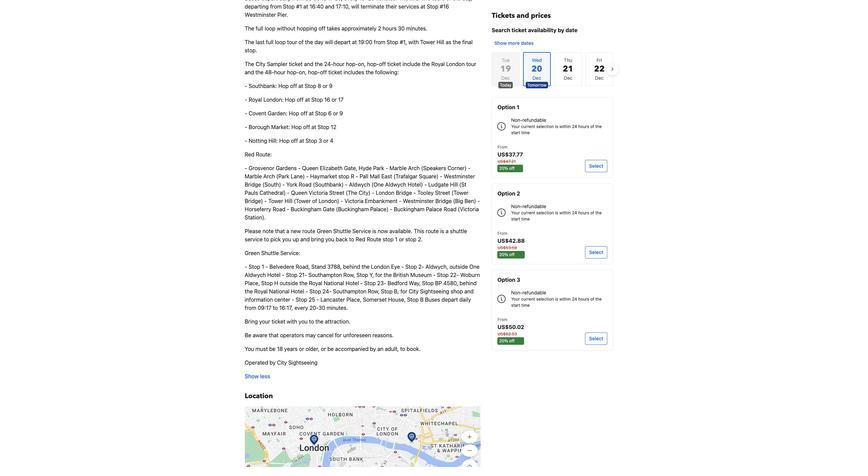 Task type: vqa. For each thing, say whether or not it's contained in the screenshot.
3rd Time from the bottom of the page
yes



Task type: describe. For each thing, give the bounding box(es) containing it.
london inside the city sampler ticket and the 24-hour hop-on, hop-off ticket include the royal london tour and the 48-hour hop-on, hop-off ticket includes the following:
[[446, 61, 465, 67]]

lane)
[[291, 173, 305, 179]]

or right "years"
[[299, 346, 304, 352]]

stop left 25
[[296, 297, 307, 303]]

off down - royal london: hop off at stop 16 or 17
[[301, 110, 307, 116]]

us$47.21
[[497, 159, 516, 164]]

depart inside the last full loop tour of the day will depart at 19:00 from stop #1, with tower hill as the final stop.
[[334, 39, 351, 45]]

gate,
[[344, 165, 357, 171]]

show for show less
[[245, 373, 259, 380]]

19
[[500, 63, 511, 75]]

0 horizontal spatial road
[[273, 206, 285, 212]]

show for show more dates
[[494, 40, 507, 46]]

hop- up includes
[[346, 61, 358, 67]]

off inside from us$42.88 us$53.59 20% off
[[509, 252, 515, 257]]

stand
[[311, 264, 326, 270]]

0 vertical spatial for
[[375, 272, 382, 278]]

0 vertical spatial 1
[[517, 104, 519, 110]]

sampler
[[267, 61, 287, 67]]

0 horizontal spatial hour
[[274, 69, 286, 75]]

0 vertical spatial by
[[558, 27, 564, 33]]

and inside - stop 1 - belvedere road, stand 3788, behind the london eye - stop 2- aldwych, outside one aldwych hotel - stop 21- southampton row, stop y, for the british museum - stop 22- woburn place, stop h outside the royal national hotel - stop 23- bedford way, stop bp 4580, behind the royal national hotel - stop 24- southampton row, stop b, for city sightseeing shop and information center - stop 25 - lancaster place, somerset house, stop b buses depart daily from 09:17 to 16:17, every 20-30 minutes.
[[464, 288, 474, 295]]

24 for us$50.02
[[572, 297, 577, 302]]

0 vertical spatial loop
[[265, 25, 275, 32]]

bring your ticket with you to the attraction.
[[245, 319, 350, 325]]

or right older,
[[321, 346, 326, 352]]

green inside please note that a new route green shuttle service is now available. this route is a shuttle service to pick you up and bring you back to red route stop 1 or stop 2.
[[317, 228, 332, 234]]

the city sampler ticket and the 24-hour hop-on, hop-off ticket include the royal london tour and the 48-hour hop-on, hop-off ticket includes the following:
[[245, 61, 476, 75]]

bp
[[435, 280, 442, 286]]

start for us$42.88
[[511, 216, 520, 222]]

at right #1
[[303, 3, 308, 10]]

current for 2
[[521, 210, 535, 215]]

royal up information
[[254, 288, 268, 295]]

2 horizontal spatial for
[[400, 288, 407, 295]]

1 vertical spatial southampton
[[333, 288, 366, 295]]

0 horizontal spatial place,
[[245, 280, 260, 286]]

palace)
[[370, 206, 388, 212]]

belvedere
[[269, 264, 294, 270]]

hop- up - southbank: hop off at stop 8 or 9
[[287, 69, 299, 75]]

stop left 16 on the left
[[311, 97, 323, 103]]

1 vertical spatial queen
[[291, 190, 307, 196]]

and left prices
[[517, 11, 529, 20]]

cancel
[[317, 332, 333, 338]]

2 horizontal spatial bridge
[[435, 198, 452, 204]]

includes
[[344, 69, 364, 75]]

to right back
[[349, 236, 354, 243]]

stop inside the last full loop tour of the day will depart at 19:00 from stop #1, with tower hill as the final stop.
[[387, 39, 398, 45]]

british
[[393, 272, 409, 278]]

to down the note
[[264, 236, 269, 243]]

ticket up following:
[[387, 61, 401, 67]]

at down - borough market: hop off at stop 12
[[299, 138, 304, 144]]

1 horizontal spatial hour
[[333, 61, 345, 67]]

r
[[351, 173, 354, 179]]

from up pier.
[[270, 3, 282, 10]]

will inside buses depart daily from 08:30 to 17:20, every 10–20 minutes. the final two tours of the day, departing from stop #1 at 16:40 and 17:10, will terminate their services at stop #16 westminster pier.
[[351, 3, 359, 10]]

pauls
[[245, 190, 258, 196]]

stop up bp
[[437, 272, 449, 278]]

that for note
[[275, 228, 285, 234]]

1 horizontal spatial westminster
[[403, 198, 434, 204]]

and inside please note that a new route green shuttle service is now available. this route is a shuttle service to pick you up and bring you back to red route stop 1 or stop 2.
[[300, 236, 310, 243]]

2-
[[418, 264, 424, 270]]

your for 2
[[511, 210, 520, 215]]

25
[[309, 297, 315, 303]]

less
[[260, 373, 270, 380]]

thu 21 dec
[[563, 57, 573, 81]]

option for option 3
[[497, 277, 515, 283]]

1 vertical spatial behind
[[460, 280, 477, 286]]

dec for 21
[[564, 75, 572, 81]]

1 horizontal spatial outside
[[450, 264, 468, 270]]

2 horizontal spatial aldwych
[[385, 182, 406, 188]]

hill inside the last full loop tour of the day will depart at 19:00 from stop #1, with tower hill as the final stop.
[[436, 39, 444, 45]]

london)
[[319, 198, 339, 204]]

1 horizontal spatial victoria
[[344, 198, 363, 204]]

1 horizontal spatial marble
[[390, 165, 407, 171]]

aware
[[253, 332, 267, 338]]

- borough market: hop off at stop 12
[[245, 124, 336, 130]]

0 horizontal spatial by
[[270, 360, 276, 366]]

24 for us$37.77
[[572, 124, 577, 129]]

2 horizontal spatial you
[[325, 236, 334, 243]]

eye
[[391, 264, 400, 270]]

1 vertical spatial on,
[[299, 69, 307, 75]]

royal up the covent
[[249, 97, 262, 103]]

16:17,
[[279, 305, 293, 311]]

select button for us$50.02
[[585, 333, 607, 345]]

fri 22 dec
[[594, 57, 605, 81]]

reasons.
[[372, 332, 394, 338]]

1 vertical spatial shuttle
[[261, 250, 279, 256]]

stop down 23-
[[381, 288, 393, 295]]

2 street from the left
[[435, 190, 450, 196]]

non- for 3
[[511, 290, 522, 296]]

your for 3
[[511, 297, 520, 302]]

tue 19 dec today
[[500, 57, 511, 88]]

way,
[[409, 280, 421, 286]]

date
[[566, 27, 577, 33]]

include
[[403, 61, 420, 67]]

off inside from us$37.77 us$47.21 20% off
[[509, 166, 515, 171]]

off up - royal london: hop off at stop 16 or 17
[[290, 83, 297, 89]]

at left 12
[[311, 124, 316, 130]]

ticket right your
[[272, 319, 285, 325]]

bedford
[[388, 280, 407, 286]]

ticket left includes
[[328, 69, 342, 75]]

1 horizontal spatial 30
[[398, 25, 405, 32]]

16:40
[[310, 3, 324, 10]]

region containing 19
[[486, 49, 619, 89]]

1 vertical spatial by
[[370, 346, 376, 352]]

takes
[[327, 25, 340, 32]]

1 vertical spatial 9
[[340, 110, 343, 116]]

(buckingham
[[336, 206, 369, 212]]

hop- up 8
[[308, 69, 320, 75]]

stop left y,
[[356, 272, 368, 278]]

at up - covent garden: hop off at stop 6 or 9
[[305, 97, 310, 103]]

shop
[[451, 288, 463, 295]]

stop down tours on the right top
[[427, 3, 438, 10]]

non-refundable your current selection is within 24 hours of the start time for 3
[[511, 290, 602, 308]]

from for us$37.77
[[497, 145, 507, 150]]

garden:
[[268, 110, 287, 116]]

ticket right sampler
[[289, 61, 303, 67]]

us$53.59
[[497, 245, 517, 250]]

1 vertical spatial 3
[[517, 277, 520, 283]]

stop left 8
[[305, 83, 316, 89]]

bring
[[245, 319, 258, 325]]

hop for london:
[[285, 97, 295, 103]]

or inside please note that a new route green shuttle service is now available. this route is a shuttle service to pick you up and bring you back to red route stop 1 or stop 2.
[[399, 236, 404, 243]]

every inside - stop 1 - belvedere road, stand 3788, behind the london eye - stop 2- aldwych, outside one aldwych hotel - stop 21- southampton row, stop y, for the british museum - stop 22- woburn place, stop h outside the royal national hotel - stop 23- bedford way, stop bp 4580, behind the royal national hotel - stop 24- southampton row, stop b, for city sightseeing shop and information center - stop 25 - lancaster place, somerset house, stop b buses depart daily from 09:17 to 16:17, every 20-30 minutes.
[[294, 305, 308, 311]]

30 inside - stop 1 - belvedere road, stand 3788, behind the london eye - stop 2- aldwych, outside one aldwych hotel - stop 21- southampton row, stop y, for the british museum - stop 22- woburn place, stop h outside the royal national hotel - stop 23- bedford way, stop bp 4580, behind the royal national hotel - stop 24- southampton row, stop b, for city sightseeing shop and information center - stop 25 - lancaster place, somerset house, stop b buses depart daily from 09:17 to 16:17, every 20-30 minutes.
[[319, 305, 325, 311]]

their
[[386, 3, 397, 10]]

(one
[[372, 182, 384, 188]]

(south)
[[262, 182, 281, 188]]

stop left b
[[407, 297, 419, 303]]

of inside buses depart daily from 08:30 to 17:20, every 10–20 minutes. the final two tours of the day, departing from stop #1 at 16:40 and 17:10, will terminate their services at stop #16 westminster pier.
[[446, 0, 451, 1]]

or left 4 on the left of the page
[[323, 138, 328, 144]]

0 horizontal spatial you
[[282, 236, 291, 243]]

2 vertical spatial hill
[[285, 198, 292, 204]]

search
[[492, 27, 510, 33]]

1 horizontal spatial you
[[299, 319, 308, 325]]

please note that a new route green shuttle service is now available. this route is a shuttle service to pick you up and bring you back to red route stop 1 or stop 2.
[[245, 228, 467, 243]]

gate
[[323, 206, 335, 212]]

0 vertical spatial full
[[256, 25, 263, 32]]

book.
[[407, 346, 421, 352]]

red inside please note that a new route green shuttle service is now available. this route is a shuttle service to pick you up and bring you back to red route stop 1 or stop 2.
[[356, 236, 365, 243]]

stop down green shuttle service:
[[249, 264, 260, 270]]

8
[[318, 83, 321, 89]]

the last full loop tour of the day will depart at 19:00 from stop #1, with tower hill as the final stop.
[[245, 39, 473, 53]]

1 horizontal spatial arch
[[408, 165, 420, 171]]

now
[[378, 228, 388, 234]]

0 horizontal spatial 2
[[378, 25, 381, 32]]

or right 6
[[333, 110, 338, 116]]

0 vertical spatial red
[[245, 151, 254, 158]]

ticket up show more dates
[[512, 27, 527, 33]]

hop- up following:
[[367, 61, 379, 67]]

select for us$42.88
[[589, 249, 603, 255]]

1 horizontal spatial 2
[[517, 190, 520, 197]]

1 a from the left
[[286, 228, 289, 234]]

off up - covent garden: hop off at stop 6 or 9
[[297, 97, 304, 103]]

1 horizontal spatial road
[[299, 182, 311, 188]]

and up - southbank: hop off at stop 8 or 9
[[304, 61, 313, 67]]

24- inside the city sampler ticket and the 24-hour hop-on, hop-off ticket include the royal london tour and the 48-hour hop-on, hop-off ticket includes the following:
[[324, 61, 333, 67]]

from inside - stop 1 - belvedere road, stand 3788, behind the london eye - stop 2- aldwych, outside one aldwych hotel - stop 21- southampton row, stop y, for the british museum - stop 22- woburn place, stop h outside the royal national hotel - stop 23- bedford way, stop bp 4580, behind the royal national hotel - stop 24- southampton row, stop b, for city sightseeing shop and information center - stop 25 - lancaster place, somerset house, stop b buses depart daily from 09:17 to 16:17, every 20-30 minutes.
[[245, 305, 256, 311]]

0 horizontal spatial 9
[[329, 83, 332, 89]]

stop.
[[245, 47, 257, 53]]

stop left 12
[[318, 124, 329, 130]]

square)
[[419, 173, 438, 179]]

select for us$50.02
[[589, 336, 603, 342]]

tour inside the last full loop tour of the day will depart at 19:00 from stop #1, with tower hill as the final stop.
[[287, 39, 297, 45]]

refundable for option 1
[[522, 117, 546, 123]]

you must be 18 years or older, or be accompanied by an adult, to book.
[[245, 346, 421, 352]]

0 vertical spatial behind
[[343, 264, 360, 270]]

royal down stand
[[309, 280, 322, 286]]

refundable for option 3
[[522, 290, 546, 296]]

1 vertical spatial green
[[245, 250, 260, 256]]

hop for hill:
[[279, 138, 290, 144]]

1 vertical spatial sightseeing
[[288, 360, 317, 366]]

hop up london:
[[278, 83, 289, 89]]

off down - borough market: hop off at stop 12
[[291, 138, 298, 144]]

0 horizontal spatial arch
[[263, 173, 275, 179]]

day
[[314, 39, 323, 45]]

or left 17
[[332, 97, 337, 103]]

1 buckingham from the left
[[291, 206, 321, 212]]

within for option 1
[[559, 124, 571, 129]]

(southbank)
[[313, 182, 344, 188]]

1 horizontal spatial stop
[[383, 236, 394, 243]]

start for us$37.77
[[511, 130, 520, 135]]

0 horizontal spatial victoria
[[309, 190, 328, 196]]

ludgate
[[428, 182, 449, 188]]

17:20,
[[328, 0, 343, 1]]

show more dates button
[[492, 37, 536, 49]]

off up 8
[[320, 69, 327, 75]]

embankment
[[365, 198, 398, 204]]

0 horizontal spatial marble
[[245, 173, 262, 179]]

search ticket availability by date
[[492, 27, 577, 33]]

route
[[367, 236, 381, 243]]

0 horizontal spatial (tower
[[294, 198, 311, 204]]

your for 1
[[511, 124, 520, 129]]

from us$37.77 us$47.21 20% off
[[497, 145, 523, 171]]

operated by city sightseeing
[[245, 360, 317, 366]]

tours
[[432, 0, 445, 1]]

(trafalgar
[[394, 173, 417, 179]]

- stop 1 - belvedere road, stand 3788, behind the london eye - stop 2- aldwych, outside one aldwych hotel - stop 21- southampton row, stop y, for the british museum - stop 22- woburn place, stop h outside the royal national hotel - stop 23- bedford way, stop bp 4580, behind the royal national hotel - stop 24- southampton row, stop b, for city sightseeing shop and information center - stop 25 - lancaster place, somerset house, stop b buses depart daily from 09:17 to 16:17, every 20-30 minutes.
[[245, 264, 480, 311]]

at left 6
[[309, 110, 314, 116]]

route:
[[256, 151, 272, 158]]

1 inside please note that a new route green shuttle service is now available. this route is a shuttle service to pick you up and bring you back to red route stop 1 or stop 2.
[[395, 236, 397, 243]]

#1,
[[400, 39, 407, 45]]

stop left 6
[[315, 110, 327, 116]]

selection for 2
[[536, 210, 554, 215]]

full inside the last full loop tour of the day will depart at 19:00 from stop #1, with tower hill as the final stop.
[[266, 39, 273, 45]]

off down - covent garden: hop off at stop 6 or 9
[[303, 124, 310, 130]]

from up #1
[[292, 0, 304, 1]]

2 be from the left
[[327, 346, 334, 352]]

6
[[328, 110, 332, 116]]

available.
[[389, 228, 412, 234]]

2 vertical spatial city
[[277, 360, 287, 366]]

2 horizontal spatial stop
[[405, 236, 416, 243]]

2 horizontal spatial westminster
[[444, 173, 475, 179]]

daily inside - stop 1 - belvedere road, stand 3788, behind the london eye - stop 2- aldwych, outside one aldwych hotel - stop 21- southampton row, stop y, for the british museum - stop 22- woburn place, stop h outside the royal national hotel - stop 23- bedford way, stop bp 4580, behind the royal national hotel - stop 24- southampton row, stop b, for city sightseeing shop and information center - stop 25 - lancaster place, somerset house, stop b buses depart daily from 09:17 to 16:17, every 20-30 minutes.
[[459, 297, 471, 303]]

more
[[508, 40, 520, 46]]

older,
[[306, 346, 319, 352]]

0 horizontal spatial national
[[269, 288, 289, 295]]

option 1
[[497, 104, 519, 110]]

museum
[[410, 272, 432, 278]]

0 vertical spatial bridge
[[245, 182, 261, 188]]

hill:
[[269, 138, 278, 144]]

23-
[[377, 280, 386, 286]]

2 horizontal spatial hotel
[[346, 280, 359, 286]]

stop left 4 on the left of the page
[[306, 138, 317, 144]]

map region
[[245, 407, 481, 467]]

palace
[[426, 206, 442, 212]]

at down the two on the top
[[421, 3, 425, 10]]

b,
[[394, 288, 399, 295]]

bring
[[311, 236, 324, 243]]

stop left #1
[[283, 3, 295, 10]]

tower inside - grosvenor gardens - queen elizabeth gate, hyde park - marble arch (speakers corner) - marble arch (park lane) - haymarket stop r - pall mall east (trafalgar square) - westminster bridge (south) - york road (southbank) - aldwych (one aldwych hotel) - ludgate hill (st pauls cathedral) - queen victoria street (the city) - london bridge - tooley street (tower bridge) - tower hill (tower of london) - victoria embankment - westminster bridge (big ben) - horseferry road - buckingham gate (buckingham palace) - buckingham palace road (victoria station).
[[268, 198, 283, 204]]

0 vertical spatial queen
[[302, 165, 318, 171]]

center
[[274, 297, 290, 303]]

21-
[[299, 272, 307, 278]]

stop left bp
[[422, 280, 434, 286]]

is for option 1
[[555, 124, 558, 129]]

2 vertical spatial hotel
[[291, 288, 304, 295]]

hopping
[[297, 25, 317, 32]]

an
[[377, 346, 383, 352]]

2 horizontal spatial road
[[444, 206, 456, 212]]

off up following:
[[379, 61, 386, 67]]

to left book.
[[400, 346, 405, 352]]

and inside buses depart daily from 08:30 to 17:20, every 10–20 minutes. the final two tours of the day, departing from stop #1 at 16:40 and 17:10, will terminate their services at stop #16 westminster pier.
[[325, 3, 334, 10]]

from for us$50.02
[[497, 317, 507, 322]]

to up may
[[309, 319, 314, 325]]

and up southbank:
[[245, 69, 254, 75]]

0 horizontal spatial outside
[[280, 280, 298, 286]]

final inside the last full loop tour of the day will depart at 19:00 from stop #1, with tower hill as the final stop.
[[462, 39, 473, 45]]

off left takes
[[319, 25, 325, 32]]

the full loop without hopping off takes approximately 2 hours 30 minutes.
[[245, 25, 427, 32]]

- notting hill: hop off at stop 3 or 4
[[245, 138, 333, 144]]

or right 8
[[323, 83, 328, 89]]

#16
[[440, 3, 449, 10]]

1 horizontal spatial bridge
[[396, 190, 412, 196]]

service
[[245, 236, 263, 243]]

tickets and prices
[[492, 11, 551, 20]]

show more dates
[[494, 40, 534, 46]]

1 vertical spatial with
[[287, 319, 297, 325]]

lancaster
[[320, 297, 345, 303]]

loop inside the last full loop tour of the day will depart at 19:00 from stop #1, with tower hill as the final stop.
[[275, 39, 286, 45]]



Task type: locate. For each thing, give the bounding box(es) containing it.
a left shuttle
[[446, 228, 449, 234]]

stop left h
[[261, 280, 273, 286]]

22
[[594, 63, 605, 75]]

3 current from the top
[[521, 297, 535, 302]]

0 vertical spatial show
[[494, 40, 507, 46]]

buckingham down tooley on the top of the page
[[394, 206, 425, 212]]

1 vertical spatial daily
[[459, 297, 471, 303]]

1 horizontal spatial street
[[435, 190, 450, 196]]

from up the us$42.88
[[497, 231, 507, 236]]

hours for option 3
[[578, 297, 589, 302]]

3 non- from the top
[[511, 290, 522, 296]]

time up us$50.02 on the right of the page
[[521, 303, 530, 308]]

to inside - stop 1 - belvedere road, stand 3788, behind the london eye - stop 2- aldwych, outside one aldwych hotel - stop 21- southampton row, stop y, for the british museum - stop 22- woburn place, stop h outside the royal national hotel - stop 23- bedford way, stop bp 4580, behind the royal national hotel - stop 24- southampton row, stop b, for city sightseeing shop and information center - stop 25 - lancaster place, somerset house, stop b buses depart daily from 09:17 to 16:17, every 20-30 minutes.
[[273, 305, 278, 311]]

0 vertical spatial place,
[[245, 280, 260, 286]]

1 vertical spatial option
[[497, 190, 515, 197]]

2 vertical spatial non-refundable your current selection is within 24 hours of the start time
[[511, 290, 602, 308]]

17:10,
[[336, 3, 350, 10]]

(the
[[346, 190, 357, 196]]

road down cathedral)
[[273, 206, 285, 212]]

1 24 from the top
[[572, 124, 577, 129]]

national
[[324, 280, 344, 286], [269, 288, 289, 295]]

1 vertical spatial city
[[409, 288, 419, 295]]

time for us$50.02
[[521, 303, 530, 308]]

hours
[[383, 25, 397, 32], [578, 124, 589, 129], [578, 210, 589, 215], [578, 297, 589, 302]]

final up services
[[410, 0, 420, 1]]

2 horizontal spatial 1
[[517, 104, 519, 110]]

every left the 20-
[[294, 305, 308, 311]]

bridge down hotel)
[[396, 190, 412, 196]]

within for option 3
[[559, 297, 571, 302]]

1 horizontal spatial aldwych
[[349, 182, 370, 188]]

operated
[[245, 360, 268, 366]]

years
[[284, 346, 298, 352]]

park
[[373, 165, 384, 171]]

victoria up (buckingham
[[344, 198, 363, 204]]

region
[[486, 49, 619, 89]]

selection for 1
[[536, 124, 554, 129]]

30 up '#1,'
[[398, 25, 405, 32]]

3 start from the top
[[511, 303, 520, 308]]

sightseeing down older,
[[288, 360, 317, 366]]

tooley
[[417, 190, 434, 196]]

select
[[589, 163, 603, 169], [589, 249, 603, 255], [589, 336, 603, 342]]

2 select button from the top
[[585, 246, 607, 259]]

of inside the last full loop tour of the day will depart at 19:00 from stop #1, with tower hill as the final stop.
[[299, 39, 304, 45]]

aldwych down pall
[[349, 182, 370, 188]]

3 24 from the top
[[572, 297, 577, 302]]

dec
[[501, 75, 510, 81], [564, 75, 572, 81], [595, 75, 604, 81]]

for right b,
[[400, 288, 407, 295]]

option 3
[[497, 277, 520, 283]]

time up the us$42.88
[[521, 216, 530, 222]]

0 horizontal spatial dec
[[501, 75, 510, 81]]

0 horizontal spatial buses
[[245, 0, 260, 1]]

borough
[[249, 124, 270, 130]]

2 time from the top
[[521, 216, 530, 222]]

1 horizontal spatial city
[[277, 360, 287, 366]]

1 horizontal spatial row,
[[368, 288, 380, 295]]

city inside - stop 1 - belvedere road, stand 3788, behind the london eye - stop 2- aldwych, outside one aldwych hotel - stop 21- southampton row, stop y, for the british museum - stop 22- woburn place, stop h outside the royal national hotel - stop 23- bedford way, stop bp 4580, behind the royal national hotel - stop 24- southampton row, stop b, for city sightseeing shop and information center - stop 25 - lancaster place, somerset house, stop b buses depart daily from 09:17 to 16:17, every 20-30 minutes.
[[409, 288, 419, 295]]

one
[[469, 264, 480, 270]]

(tower down york
[[294, 198, 311, 204]]

non- for 2
[[511, 203, 522, 209]]

20% inside from us$37.77 us$47.21 20% off
[[499, 166, 508, 171]]

1 street from the left
[[329, 190, 344, 196]]

cathedral)
[[259, 190, 286, 196]]

2 option from the top
[[497, 190, 515, 197]]

full
[[256, 25, 263, 32], [266, 39, 273, 45]]

2 route from the left
[[426, 228, 439, 234]]

every inside buses depart daily from 08:30 to 17:20, every 10–20 minutes. the final two tours of the day, departing from stop #1 at 16:40 and 17:10, will terminate their services at stop #16 westminster pier.
[[344, 0, 358, 1]]

2 vertical spatial 1
[[262, 264, 264, 270]]

20% for us$37.77
[[499, 166, 508, 171]]

street
[[329, 190, 344, 196], [435, 190, 450, 196]]

queen down york
[[291, 190, 307, 196]]

bridge up pauls
[[245, 182, 261, 188]]

day,
[[462, 0, 472, 1]]

0 vertical spatial daily
[[279, 0, 291, 1]]

for
[[375, 272, 382, 278], [400, 288, 407, 295], [335, 332, 342, 338]]

19:00
[[358, 39, 372, 45]]

stop left r
[[338, 173, 349, 179]]

0 vertical spatial city
[[256, 61, 265, 67]]

two
[[421, 0, 430, 1]]

from inside from us$42.88 us$53.59 20% off
[[497, 231, 507, 236]]

stop left 21- at the left
[[286, 272, 297, 278]]

minutes. up their
[[376, 0, 397, 1]]

1 refundable from the top
[[522, 117, 546, 123]]

0 vertical spatial non-refundable your current selection is within 24 hours of the start time
[[511, 117, 602, 135]]

route right this
[[426, 228, 439, 234]]

westminster down corner)
[[444, 173, 475, 179]]

at inside the last full loop tour of the day will depart at 19:00 from stop #1, with tower hill as the final stop.
[[352, 39, 357, 45]]

stop down y,
[[364, 280, 376, 286]]

1 vertical spatial westminster
[[444, 173, 475, 179]]

0 vertical spatial southampton
[[308, 272, 342, 278]]

tour
[[287, 39, 297, 45], [466, 61, 476, 67]]

0 vertical spatial 20%
[[499, 166, 508, 171]]

daily up pier.
[[279, 0, 291, 1]]

time
[[521, 130, 530, 135], [521, 216, 530, 222], [521, 303, 530, 308]]

3 select button from the top
[[585, 333, 607, 345]]

green up bring
[[317, 228, 332, 234]]

dec for 22
[[595, 75, 604, 81]]

1 vertical spatial current
[[521, 210, 535, 215]]

minutes. inside buses depart daily from 08:30 to 17:20, every 10–20 minutes. the final two tours of the day, departing from stop #1 at 16:40 and 17:10, will terminate their services at stop #16 westminster pier.
[[376, 0, 397, 1]]

aldwych inside - stop 1 - belvedere road, stand 3788, behind the london eye - stop 2- aldwych, outside one aldwych hotel - stop 21- southampton row, stop y, for the british museum - stop 22- woburn place, stop h outside the royal national hotel - stop 23- bedford way, stop bp 4580, behind the royal national hotel - stop 24- southampton row, stop b, for city sightseeing shop and information center - stop 25 - lancaster place, somerset house, stop b buses depart daily from 09:17 to 16:17, every 20-30 minutes.
[[245, 272, 266, 278]]

city)
[[359, 190, 370, 196]]

on,
[[358, 61, 366, 67], [299, 69, 307, 75]]

is for option 2
[[555, 210, 558, 215]]

select for us$37.77
[[589, 163, 603, 169]]

of inside - grosvenor gardens - queen elizabeth gate, hyde park - marble arch (speakers corner) - marble arch (park lane) - haymarket stop r - pall mall east (trafalgar square) - westminster bridge (south) - york road (southbank) - aldwych (one aldwych hotel) - ludgate hill (st pauls cathedral) - queen victoria street (the city) - london bridge - tooley street (tower bridge) - tower hill (tower of london) - victoria embankment - westminster bridge (big ben) - horseferry road - buckingham gate (buckingham palace) - buckingham palace road (victoria station).
[[312, 198, 317, 204]]

note
[[263, 228, 274, 234]]

1 from from the top
[[497, 145, 507, 150]]

1 select button from the top
[[585, 160, 607, 172]]

dec inside thu 21 dec
[[564, 75, 572, 81]]

0 vertical spatial row,
[[343, 272, 355, 278]]

9
[[329, 83, 332, 89], [340, 110, 343, 116]]

0 vertical spatial hotel
[[267, 272, 281, 278]]

1 your from the top
[[511, 124, 520, 129]]

3 20% from the top
[[499, 338, 508, 344]]

the inside the last full loop tour of the day will depart at 19:00 from stop #1, with tower hill as the final stop.
[[245, 39, 254, 45]]

1 horizontal spatial minutes.
[[376, 0, 397, 1]]

buses inside - stop 1 - belvedere road, stand 3788, behind the london eye - stop 2- aldwych, outside one aldwych hotel - stop 21- southampton row, stop y, for the british museum - stop 22- woburn place, stop h outside the royal national hotel - stop 23- bedford way, stop bp 4580, behind the royal national hotel - stop 24- southampton row, stop b, for city sightseeing shop and information center - stop 25 - lancaster place, somerset house, stop b buses depart daily from 09:17 to 16:17, every 20-30 minutes.
[[425, 297, 440, 303]]

the inside buses depart daily from 08:30 to 17:20, every 10–20 minutes. the final two tours of the day, departing from stop #1 at 16:40 and 17:10, will terminate their services at stop #16 westminster pier.
[[453, 0, 461, 1]]

and
[[325, 3, 334, 10], [517, 11, 529, 20], [304, 61, 313, 67], [245, 69, 254, 75], [300, 236, 310, 243], [464, 288, 474, 295]]

daily inside buses depart daily from 08:30 to 17:20, every 10–20 minutes. the final two tours of the day, departing from stop #1 at 16:40 and 17:10, will terminate their services at stop #16 westminster pier.
[[279, 0, 291, 1]]

2 a from the left
[[446, 228, 449, 234]]

0 vertical spatial (tower
[[452, 190, 468, 196]]

1 20% from the top
[[499, 166, 508, 171]]

2 horizontal spatial city
[[409, 288, 419, 295]]

22-
[[450, 272, 459, 278]]

current up us$37.77
[[521, 124, 535, 129]]

0 vertical spatial with
[[408, 39, 419, 45]]

16
[[324, 97, 330, 103]]

1 vertical spatial within
[[559, 210, 571, 215]]

20% down us$53.59 at the right
[[499, 252, 508, 257]]

start up us$50.02 on the right of the page
[[511, 303, 520, 308]]

shuttle
[[333, 228, 351, 234], [261, 250, 279, 256]]

time for us$37.77
[[521, 130, 530, 135]]

1 vertical spatial hill
[[450, 182, 458, 188]]

2 vertical spatial time
[[521, 303, 530, 308]]

3 dec from the left
[[595, 75, 604, 81]]

from us$50.02 us$62.53 20% off
[[497, 317, 524, 344]]

for right y,
[[375, 272, 382, 278]]

select button for us$37.77
[[585, 160, 607, 172]]

0 vertical spatial current
[[521, 124, 535, 129]]

24- inside - stop 1 - belvedere road, stand 3788, behind the london eye - stop 2- aldwych, outside one aldwych hotel - stop 21- southampton row, stop y, for the british museum - stop 22- woburn place, stop h outside the royal national hotel - stop 23- bedford way, stop bp 4580, behind the royal national hotel - stop 24- southampton row, stop b, for city sightseeing shop and information center - stop 25 - lancaster place, somerset house, stop b buses depart daily from 09:17 to 16:17, every 20-30 minutes.
[[322, 288, 332, 295]]

0 horizontal spatial every
[[294, 305, 308, 311]]

1 selection from the top
[[536, 124, 554, 129]]

1 non- from the top
[[511, 117, 522, 123]]

3 down us$53.59 at the right
[[517, 277, 520, 283]]

1 vertical spatial hotel
[[346, 280, 359, 286]]

stop inside - grosvenor gardens - queen elizabeth gate, hyde park - marble arch (speakers corner) - marble arch (park lane) - haymarket stop r - pall mall east (trafalgar square) - westminster bridge (south) - york road (southbank) - aldwych (one aldwych hotel) - ludgate hill (st pauls cathedral) - queen victoria street (the city) - london bridge - tooley street (tower bridge) - tower hill (tower of london) - victoria embankment - westminster bridge (big ben) - horseferry road - buckingham gate (buckingham palace) - buckingham palace road (victoria station).
[[338, 173, 349, 179]]

with right '#1,'
[[408, 39, 419, 45]]

1 horizontal spatial buses
[[425, 297, 440, 303]]

this
[[414, 228, 424, 234]]

24 for us$42.88
[[572, 210, 577, 215]]

3 selection from the top
[[536, 297, 554, 302]]

0 horizontal spatial daily
[[279, 0, 291, 1]]

you
[[245, 346, 254, 352]]

1 be from the left
[[269, 346, 276, 352]]

refundable for option 2
[[522, 203, 546, 209]]

0 vertical spatial option
[[497, 104, 515, 110]]

1 start from the top
[[511, 130, 520, 135]]

3 your from the top
[[511, 297, 520, 302]]

2 horizontal spatial by
[[558, 27, 564, 33]]

london down as
[[446, 61, 465, 67]]

1 vertical spatial 20%
[[499, 252, 508, 257]]

stop up 25
[[309, 288, 321, 295]]

will inside the last full loop tour of the day will depart at 19:00 from stop #1, with tower hill as the final stop.
[[325, 39, 333, 45]]

3 from from the top
[[497, 317, 507, 322]]

20% for us$50.02
[[499, 338, 508, 344]]

be
[[245, 332, 251, 338]]

0 vertical spatial every
[[344, 0, 358, 1]]

0 vertical spatial on,
[[358, 61, 366, 67]]

buckingham left gate
[[291, 206, 321, 212]]

0 vertical spatial buses
[[245, 0, 260, 1]]

hop down - royal london: hop off at stop 16 or 17
[[289, 110, 299, 116]]

non- down option 2
[[511, 203, 522, 209]]

availability
[[528, 27, 556, 33]]

3 refundable from the top
[[522, 290, 546, 296]]

time up us$37.77
[[521, 130, 530, 135]]

- southbank: hop off at stop 8 or 9
[[245, 83, 332, 89]]

1 vertical spatial start
[[511, 216, 520, 222]]

1 vertical spatial 24-
[[322, 288, 332, 295]]

0 vertical spatial selection
[[536, 124, 554, 129]]

1 vertical spatial arch
[[263, 173, 275, 179]]

2 vertical spatial your
[[511, 297, 520, 302]]

woburn
[[460, 272, 480, 278]]

london inside - stop 1 - belvedere road, stand 3788, behind the london eye - stop 2- aldwych, outside one aldwych hotel - stop 21- southampton row, stop y, for the british museum - stop 22- woburn place, stop h outside the royal national hotel - stop 23- bedford way, stop bp 4580, behind the royal national hotel - stop 24- southampton row, stop b, for city sightseeing shop and information center - stop 25 - lancaster place, somerset house, stop b buses depart daily from 09:17 to 16:17, every 20-30 minutes.
[[371, 264, 390, 270]]

dec for 19
[[501, 75, 510, 81]]

hop for market:
[[291, 124, 302, 130]]

tour inside the city sampler ticket and the 24-hour hop-on, hop-off ticket include the royal london tour and the 48-hour hop-on, hop-off ticket includes the following:
[[466, 61, 476, 67]]

1 within from the top
[[559, 124, 571, 129]]

hours for option 2
[[578, 210, 589, 215]]

time for us$42.88
[[521, 216, 530, 222]]

outside up 22-
[[450, 264, 468, 270]]

tower inside the last full loop tour of the day will depart at 19:00 from stop #1, with tower hill as the final stop.
[[420, 39, 435, 45]]

hill left (st
[[450, 182, 458, 188]]

2 selection from the top
[[536, 210, 554, 215]]

station).
[[245, 214, 266, 221]]

(victoria
[[458, 206, 479, 212]]

non-refundable your current selection is within 24 hours of the start time for 2
[[511, 203, 602, 222]]

the for the city sampler ticket and the 24-hour hop-on, hop-off ticket include the royal london tour and the 48-hour hop-on, hop-off ticket includes the following:
[[245, 61, 254, 67]]

service:
[[280, 250, 300, 256]]

1 select from the top
[[589, 163, 603, 169]]

2 20% from the top
[[499, 252, 508, 257]]

hour up includes
[[333, 61, 345, 67]]

1 time from the top
[[521, 130, 530, 135]]

the
[[399, 0, 408, 1], [245, 25, 254, 32], [245, 39, 254, 45], [245, 61, 254, 67]]

final inside buses depart daily from 08:30 to 17:20, every 10–20 minutes. the final two tours of the day, departing from stop #1 at 16:40 and 17:10, will terminate their services at stop #16 westminster pier.
[[410, 0, 420, 1]]

option for option 1
[[497, 104, 515, 110]]

-
[[245, 83, 247, 89], [245, 97, 247, 103], [245, 110, 247, 116], [245, 124, 247, 130], [245, 138, 247, 144], [245, 165, 247, 171], [298, 165, 301, 171], [386, 165, 388, 171], [468, 165, 471, 171], [306, 173, 309, 179], [356, 173, 358, 179], [440, 173, 442, 179], [282, 182, 285, 188], [345, 182, 348, 188], [424, 182, 427, 188], [287, 190, 290, 196], [372, 190, 374, 196], [413, 190, 416, 196], [264, 198, 267, 204], [341, 198, 343, 204], [399, 198, 401, 204], [478, 198, 480, 204], [287, 206, 289, 212], [390, 206, 392, 212], [245, 264, 247, 270], [266, 264, 268, 270], [401, 264, 404, 270], [282, 272, 284, 278], [433, 272, 436, 278], [360, 280, 363, 286], [306, 288, 308, 295], [292, 297, 294, 303], [317, 297, 319, 303]]

current
[[521, 124, 535, 129], [521, 210, 535, 215], [521, 297, 535, 302]]

approximately
[[342, 25, 376, 32]]

from inside from us$50.02 us$62.53 20% off
[[497, 317, 507, 322]]

the inside buses depart daily from 08:30 to 17:20, every 10–20 minutes. the final two tours of the day, departing from stop #1 at 16:40 and 17:10, will terminate their services at stop #16 westminster pier.
[[399, 0, 408, 1]]

4
[[330, 138, 333, 144]]

1 vertical spatial outside
[[280, 280, 298, 286]]

your down option 1
[[511, 124, 520, 129]]

- grosvenor gardens - queen elizabeth gate, hyde park - marble arch (speakers corner) - marble arch (park lane) - haymarket stop r - pall mall east (trafalgar square) - westminster bridge (south) - york road (southbank) - aldwych (one aldwych hotel) - ludgate hill (st pauls cathedral) - queen victoria street (the city) - london bridge - tooley street (tower bridge) - tower hill (tower of london) - victoria embankment - westminster bridge (big ben) - horseferry road - buckingham gate (buckingham palace) - buckingham palace road (victoria station).
[[245, 165, 480, 221]]

current for 3
[[521, 297, 535, 302]]

horseferry
[[245, 206, 271, 212]]

selection
[[536, 124, 554, 129], [536, 210, 554, 215], [536, 297, 554, 302]]

1 horizontal spatial a
[[446, 228, 449, 234]]

17
[[338, 97, 344, 103]]

stop left 2-
[[405, 264, 417, 270]]

0 horizontal spatial row,
[[343, 272, 355, 278]]

prices
[[531, 11, 551, 20]]

a left new
[[286, 228, 289, 234]]

from for us$42.88
[[497, 231, 507, 236]]

20% inside from us$50.02 us$62.53 20% off
[[499, 338, 508, 344]]

20% down us$47.21
[[499, 166, 508, 171]]

red down the service
[[356, 236, 365, 243]]

depart inside buses depart daily from 08:30 to 17:20, every 10–20 minutes. the final two tours of the day, departing from stop #1 at 16:40 and 17:10, will terminate their services at stop #16 westminster pier.
[[261, 0, 278, 1]]

2 within from the top
[[559, 210, 571, 215]]

non-refundable your current selection is within 24 hours of the start time for 1
[[511, 117, 602, 135]]

option for option 2
[[497, 190, 515, 197]]

1 horizontal spatial national
[[324, 280, 344, 286]]

2 non-refundable your current selection is within 24 hours of the start time from the top
[[511, 203, 602, 222]]

1 dec from the left
[[501, 75, 510, 81]]

2 vertical spatial minutes.
[[327, 305, 348, 311]]

0 vertical spatial westminster
[[245, 12, 276, 18]]

1 vertical spatial loop
[[275, 39, 286, 45]]

aldwych,
[[425, 264, 448, 270]]

as
[[446, 39, 451, 45]]

dec down 21
[[564, 75, 572, 81]]

1 vertical spatial 30
[[319, 305, 325, 311]]

1 inside - stop 1 - belvedere road, stand 3788, behind the london eye - stop 2- aldwych, outside one aldwych hotel - stop 21- southampton row, stop y, for the british museum - stop 22- woburn place, stop h outside the royal national hotel - stop 23- bedford way, stop bp 4580, behind the royal national hotel - stop 24- southampton row, stop b, for city sightseeing shop and information center - stop 25 - lancaster place, somerset house, stop b buses depart daily from 09:17 to 16:17, every 20-30 minutes.
[[262, 264, 264, 270]]

2 your from the top
[[511, 210, 520, 215]]

depart inside - stop 1 - belvedere road, stand 3788, behind the london eye - stop 2- aldwych, outside one aldwych hotel - stop 21- southampton row, stop y, for the british museum - stop 22- woburn place, stop h outside the royal national hotel - stop 23- bedford way, stop bp 4580, behind the royal national hotel - stop 24- southampton row, stop b, for city sightseeing shop and information center - stop 25 - lancaster place, somerset house, stop b buses depart daily from 09:17 to 16:17, every 20-30 minutes.
[[442, 297, 458, 303]]

the inside the city sampler ticket and the 24-hour hop-on, hop-off ticket include the royal london tour and the 48-hour hop-on, hop-off ticket includes the following:
[[245, 61, 254, 67]]

1 option from the top
[[497, 104, 515, 110]]

non- for 1
[[511, 117, 522, 123]]

(st
[[459, 182, 467, 188]]

0 horizontal spatial green
[[245, 250, 260, 256]]

place, left somerset
[[346, 297, 361, 303]]

from inside the last full loop tour of the day will depart at 19:00 from stop #1, with tower hill as the final stop.
[[374, 39, 385, 45]]

hotel)
[[408, 182, 423, 188]]

without
[[277, 25, 295, 32]]

1 vertical spatial hour
[[274, 69, 286, 75]]

pick
[[270, 236, 281, 243]]

with inside the last full loop tour of the day will depart at 19:00 from stop #1, with tower hill as the final stop.
[[408, 39, 419, 45]]

1 vertical spatial row,
[[368, 288, 380, 295]]

within for option 2
[[559, 210, 571, 215]]

that inside please note that a new route green shuttle service is now available. this route is a shuttle service to pick you up and bring you back to red route stop 1 or stop 2.
[[275, 228, 285, 234]]

1 horizontal spatial place,
[[346, 297, 361, 303]]

minutes. up '#1,'
[[406, 25, 427, 32]]

city up 48-
[[256, 61, 265, 67]]

select button for us$42.88
[[585, 246, 607, 259]]

market:
[[271, 124, 290, 130]]

0 horizontal spatial for
[[335, 332, 342, 338]]

tower down cathedral)
[[268, 198, 283, 204]]

2 buckingham from the left
[[394, 206, 425, 212]]

2 horizontal spatial minutes.
[[406, 25, 427, 32]]

0 vertical spatial sightseeing
[[420, 288, 449, 295]]

loop
[[265, 25, 275, 32], [275, 39, 286, 45]]

20% for us$42.88
[[499, 252, 508, 257]]

please
[[245, 228, 261, 234]]

20-
[[309, 305, 319, 311]]

1 horizontal spatial depart
[[334, 39, 351, 45]]

green down service
[[245, 250, 260, 256]]

2 vertical spatial start
[[511, 303, 520, 308]]

london inside - grosvenor gardens - queen elizabeth gate, hyde park - marble arch (speakers corner) - marble arch (park lane) - haymarket stop r - pall mall east (trafalgar square) - westminster bridge (south) - york road (southbank) - aldwych (one aldwych hotel) - ludgate hill (st pauls cathedral) - queen victoria street (the city) - london bridge - tooley street (tower bridge) - tower hill (tower of london) - victoria embankment - westminster bridge (big ben) - horseferry road - buckingham gate (buckingham palace) - buckingham palace road (victoria station).
[[376, 190, 394, 196]]

queen up lane)
[[302, 165, 318, 171]]

may
[[305, 332, 316, 338]]

departing
[[245, 3, 269, 10]]

pier.
[[277, 12, 288, 18]]

0 vertical spatial time
[[521, 130, 530, 135]]

with up 'operators'
[[287, 319, 297, 325]]

current for 1
[[521, 124, 535, 129]]

from inside from us$37.77 us$47.21 20% off
[[497, 145, 507, 150]]

2 horizontal spatial dec
[[595, 75, 604, 81]]

start for us$50.02
[[511, 303, 520, 308]]

2 24 from the top
[[572, 210, 577, 215]]

dec inside tue 19 dec today
[[501, 75, 510, 81]]

1 vertical spatial red
[[356, 236, 365, 243]]

terminate
[[361, 3, 384, 10]]

3 time from the top
[[521, 303, 530, 308]]

2 dec from the left
[[564, 75, 572, 81]]

sightseeing inside - stop 1 - belvedere road, stand 3788, behind the london eye - stop 2- aldwych, outside one aldwych hotel - stop 21- southampton row, stop y, for the british museum - stop 22- woburn place, stop h outside the royal national hotel - stop 23- bedford way, stop bp 4580, behind the royal national hotel - stop 24- southampton row, stop b, for city sightseeing shop and information center - stop 25 - lancaster place, somerset house, stop b buses depart daily from 09:17 to 16:17, every 20-30 minutes.
[[420, 288, 449, 295]]

is for option 3
[[555, 297, 558, 302]]

1 vertical spatial 2
[[517, 190, 520, 197]]

0 vertical spatial 2
[[378, 25, 381, 32]]

minutes. inside - stop 1 - belvedere road, stand 3788, behind the london eye - stop 2- aldwych, outside one aldwych hotel - stop 21- southampton row, stop y, for the british museum - stop 22- woburn place, stop h outside the royal national hotel - stop 23- bedford way, stop bp 4580, behind the royal national hotel - stop 24- southampton row, stop b, for city sightseeing shop and information center - stop 25 - lancaster place, somerset house, stop b buses depart daily from 09:17 to 16:17, every 20-30 minutes.
[[327, 305, 348, 311]]

by left date at the top of page
[[558, 27, 564, 33]]

road down the (big
[[444, 206, 456, 212]]

stop left '#1,'
[[387, 39, 398, 45]]

westminster inside buses depart daily from 08:30 to 17:20, every 10–20 minutes. the final two tours of the day, departing from stop #1 at 16:40 and 17:10, will terminate their services at stop #16 westminster pier.
[[245, 12, 276, 18]]

3 option from the top
[[497, 277, 515, 283]]

that for aware
[[269, 332, 279, 338]]

dates
[[521, 40, 534, 46]]

southampton
[[308, 272, 342, 278], [333, 288, 366, 295]]

london up y,
[[371, 264, 390, 270]]

us$42.88
[[497, 238, 525, 244]]

to inside buses depart daily from 08:30 to 17:20, every 10–20 minutes. the final two tours of the day, departing from stop #1 at 16:40 and 17:10, will terminate their services at stop #16 westminster pier.
[[321, 0, 326, 1]]

0 vertical spatial victoria
[[309, 190, 328, 196]]

2 refundable from the top
[[522, 203, 546, 209]]

be aware that operators may cancel for unforeseen reasons.
[[245, 332, 394, 338]]

the for the full loop without hopping off takes approximately 2 hours 30 minutes.
[[245, 25, 254, 32]]

2 current from the top
[[521, 210, 535, 215]]

that right aware
[[269, 332, 279, 338]]

at up - royal london: hop off at stop 16 or 17
[[298, 83, 303, 89]]

start
[[511, 130, 520, 135], [511, 216, 520, 222], [511, 303, 520, 308]]

red
[[245, 151, 254, 158], [356, 236, 365, 243]]

off inside from us$50.02 us$62.53 20% off
[[509, 338, 515, 344]]

the for the last full loop tour of the day will depart at 19:00 from stop #1, with tower hill as the final stop.
[[245, 39, 254, 45]]

1 vertical spatial london
[[376, 190, 394, 196]]

dec inside fri 22 dec
[[595, 75, 604, 81]]

0 horizontal spatial final
[[410, 0, 420, 1]]

hours for option 1
[[578, 124, 589, 129]]

stop down now
[[383, 236, 394, 243]]

1 vertical spatial victoria
[[344, 198, 363, 204]]

show down search
[[494, 40, 507, 46]]

southampton up lancaster
[[333, 288, 366, 295]]

full up last
[[256, 25, 263, 32]]

every
[[344, 0, 358, 1], [294, 305, 308, 311]]

dec down 22
[[595, 75, 604, 81]]

from up us$37.77
[[497, 145, 507, 150]]

0 horizontal spatial bridge
[[245, 182, 261, 188]]

information
[[245, 297, 273, 303]]

buses right b
[[425, 297, 440, 303]]

20% inside from us$42.88 us$53.59 20% off
[[499, 252, 508, 257]]

1 non-refundable your current selection is within 24 hours of the start time from the top
[[511, 117, 602, 135]]

2 select from the top
[[589, 249, 603, 255]]

3 left 4 on the left of the page
[[319, 138, 322, 144]]

1 vertical spatial 24
[[572, 210, 577, 215]]

today
[[500, 83, 511, 88]]

royal inside the city sampler ticket and the 24-hour hop-on, hop-off ticket include the royal london tour and the 48-hour hop-on, hop-off ticket includes the following:
[[431, 61, 445, 67]]

selection for 3
[[536, 297, 554, 302]]

1 horizontal spatial (tower
[[452, 190, 468, 196]]

street down ludgate
[[435, 190, 450, 196]]

east
[[381, 173, 392, 179]]

city down way,
[[409, 288, 419, 295]]

royal right include
[[431, 61, 445, 67]]

0 horizontal spatial behind
[[343, 264, 360, 270]]

shuttle up back
[[333, 228, 351, 234]]

buses inside buses depart daily from 08:30 to 17:20, every 10–20 minutes. the final two tours of the day, departing from stop #1 at 16:40 and 17:10, will terminate their services at stop #16 westminster pier.
[[245, 0, 260, 1]]

1 vertical spatial your
[[511, 210, 520, 215]]

2 non- from the top
[[511, 203, 522, 209]]

and right "shop"
[[464, 288, 474, 295]]

off down us$53.59 at the right
[[509, 252, 515, 257]]

depart down "shop"
[[442, 297, 458, 303]]

1 current from the top
[[521, 124, 535, 129]]

following:
[[375, 69, 399, 75]]

1 horizontal spatial buckingham
[[394, 206, 425, 212]]

shuttle down pick
[[261, 250, 279, 256]]

1 horizontal spatial shuttle
[[333, 228, 351, 234]]

of
[[446, 0, 451, 1], [299, 39, 304, 45], [590, 124, 594, 129], [312, 198, 317, 204], [590, 210, 594, 215], [590, 297, 594, 302]]

3788,
[[327, 264, 342, 270]]

hyde
[[359, 165, 372, 171]]

1 route from the left
[[302, 228, 315, 234]]

hop for garden:
[[289, 110, 299, 116]]

2 from from the top
[[497, 231, 507, 236]]

buckingham
[[291, 206, 321, 212], [394, 206, 425, 212]]

3 non-refundable your current selection is within 24 hours of the start time from the top
[[511, 290, 602, 308]]

tickets
[[492, 11, 515, 20]]

2 start from the top
[[511, 216, 520, 222]]

row,
[[343, 272, 355, 278], [368, 288, 380, 295]]

0 vertical spatial hill
[[436, 39, 444, 45]]

shuttle inside please note that a new route green shuttle service is now available. this route is a shuttle service to pick you up and bring you back to red route stop 1 or stop 2.
[[333, 228, 351, 234]]

sightseeing down bp
[[420, 288, 449, 295]]

city inside the city sampler ticket and the 24-hour hop-on, hop-off ticket include the royal london tour and the 48-hour hop-on, hop-off ticket includes the following:
[[256, 61, 265, 67]]

option down us$53.59 at the right
[[497, 277, 515, 283]]

3 select from the top
[[589, 336, 603, 342]]

option down us$47.21
[[497, 190, 515, 197]]

at
[[303, 3, 308, 10], [421, 3, 425, 10], [352, 39, 357, 45], [298, 83, 303, 89], [305, 97, 310, 103], [309, 110, 314, 116], [311, 124, 316, 130], [299, 138, 304, 144]]

0 horizontal spatial 3
[[319, 138, 322, 144]]

2 vertical spatial current
[[521, 297, 535, 302]]

3 within from the top
[[559, 297, 571, 302]]

2 vertical spatial by
[[270, 360, 276, 366]]

2 horizontal spatial hill
[[450, 182, 458, 188]]



